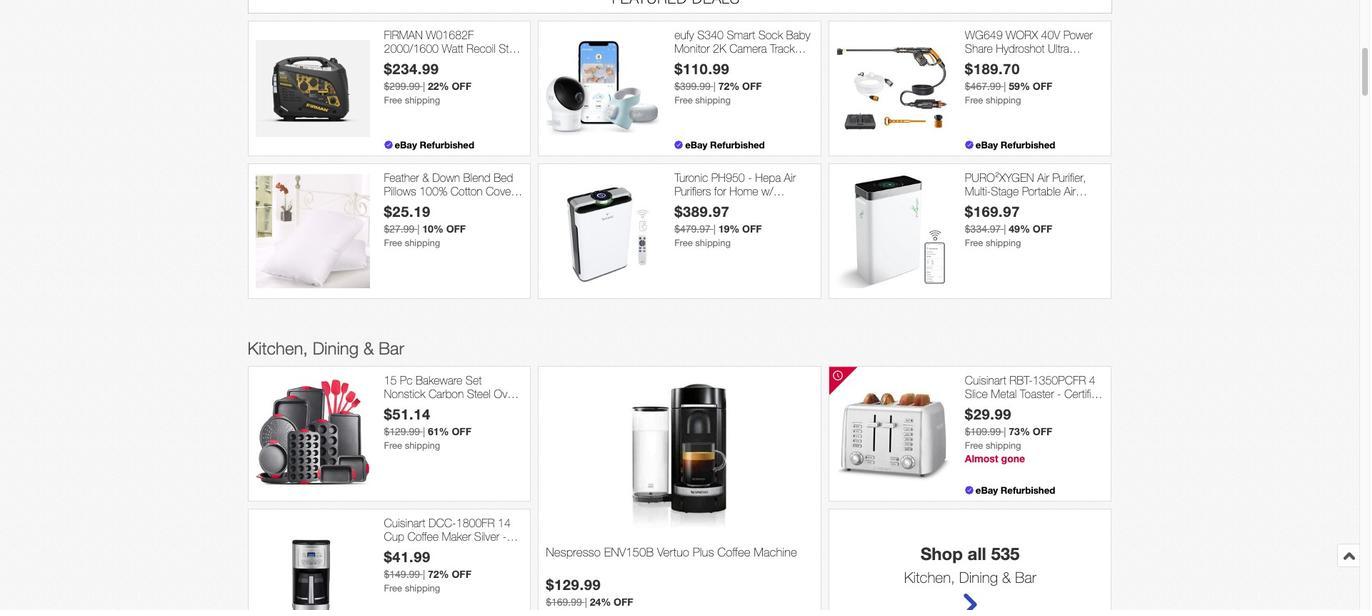 Task type: vqa. For each thing, say whether or not it's contained in the screenshot.
"..."
no



Task type: describe. For each thing, give the bounding box(es) containing it.
cuisinart for $29.99
[[965, 374, 1007, 387]]

w01682f
[[426, 28, 474, 41]]

refurbished inside "cuisinart dcc-1800fr 14 cup coffee maker silver - certified refurbished"
[[426, 545, 483, 558]]

shipping for $29.99
[[986, 441, 1022, 452]]

start
[[499, 42, 521, 55]]

| for $41.99
[[423, 570, 425, 581]]

off for $110.99
[[743, 80, 762, 92]]

puro²xygen
[[965, 171, 1034, 184]]

bakeware
[[416, 374, 463, 387]]

coffee inside "cuisinart dcc-1800fr 14 cup coffee maker silver - certified refurbished"
[[408, 531, 439, 544]]

$41.99
[[384, 549, 431, 566]]

- inside the wg649 worx 40v power share hydroshot ultra portable power cleaner (725 psi) - cr
[[987, 70, 991, 82]]

(725
[[1080, 56, 1102, 69]]

firman
[[384, 28, 423, 41]]

worx
[[1006, 28, 1038, 41]]

free for $234.99
[[384, 95, 402, 106]]

blend
[[463, 171, 491, 184]]

w/
[[762, 185, 774, 198]]

purifier,
[[1053, 171, 1086, 184]]

| for $234.99
[[423, 81, 425, 92]]

sock
[[759, 28, 783, 41]]

nespresso env150b vertuo plus coffee machine link
[[546, 546, 814, 577]]

refurbished down gone
[[1001, 485, 1056, 496]]

shop
[[921, 544, 963, 564]]

portable inside the wg649 worx 40v power share hydroshot ultra portable power cleaner (725 psi) - cr
[[965, 56, 1004, 69]]

watt
[[442, 42, 464, 55]]

cuisinart rbt-1350pcfr 4 slice metal toaster - certified refurbished
[[965, 374, 1104, 415]]

off for $51.14
[[452, 426, 472, 438]]

ebay refurbished for $189.70
[[976, 139, 1056, 151]]

baby
[[786, 28, 811, 41]]

14
[[498, 517, 511, 530]]

59%
[[1009, 80, 1030, 92]]

refurbished inside the firman w01682f 2000/1600 watt recoil start inverter generator - refurbished
[[384, 70, 441, 82]]

turonic
[[675, 171, 708, 184]]

pc
[[400, 374, 413, 387]]

shipping for $234.99
[[405, 95, 440, 106]]

psi)
[[965, 70, 984, 82]]

| for $25.19
[[417, 224, 420, 235]]

vertuo
[[657, 546, 690, 560]]

$109.99
[[965, 427, 1001, 438]]

baking
[[384, 415, 416, 428]]

$51.14
[[384, 406, 431, 423]]

machine
[[754, 546, 797, 560]]

oven
[[494, 388, 519, 401]]

filter
[[1073, 199, 1095, 212]]

shipping for $41.99
[[405, 584, 440, 595]]

shipping for $169.97
[[986, 238, 1022, 249]]

cover
[[486, 185, 514, 198]]

wg649 worx 40v power share hydroshot ultra portable power cleaner (725 psi) - cr link
[[965, 28, 1104, 82]]

turonic ph950 - hepa air purifiers for home w/ humidifier, uv-a light & ionizer
[[675, 171, 796, 225]]

$389.97 $479.97 | 19% off free shipping
[[675, 203, 762, 249]]

100%
[[420, 185, 448, 198]]

dcc-
[[429, 517, 456, 530]]

firman w01682f 2000/1600 watt recoil start inverter generator - refurbished
[[384, 28, 521, 82]]

rate/cry
[[735, 56, 777, 69]]

40v
[[1042, 28, 1061, 41]]

smart
[[727, 28, 755, 41]]

refurbished up down
[[420, 139, 474, 151]]

nespresso env150b vertuo plus coffee machine
[[546, 546, 797, 560]]

1800fr
[[456, 517, 495, 530]]

turonic ph950 - hepa air purifiers for home w/ humidifier, uv-a light & ionizer link
[[675, 171, 814, 225]]

maker
[[442, 531, 471, 544]]

off for $389.97
[[743, 223, 762, 235]]

s340
[[698, 28, 724, 41]]

carbon
[[429, 388, 464, 401]]

ebay for $110.99
[[685, 139, 708, 151]]

home
[[730, 185, 759, 198]]

2
[[384, 199, 390, 212]]

ebay refurbished for $110.99
[[685, 139, 765, 151]]

$41.99 $149.99 | 72% off free shipping
[[384, 549, 472, 595]]

61%
[[428, 426, 449, 438]]

49%
[[1009, 223, 1030, 235]]

refurbished up puro²xygen
[[1001, 139, 1056, 151]]

air inside turonic ph950 - hepa air purifiers for home w/ humidifier, uv-a light & ionizer
[[784, 171, 796, 184]]

wg649
[[965, 28, 1003, 41]]

generator
[[422, 56, 469, 69]]

73%
[[1009, 426, 1030, 438]]

inverter
[[384, 56, 418, 69]]

$29.99
[[965, 406, 1012, 423]]

dining inside shop all 535 kitchen, dining & bar
[[960, 569, 998, 587]]

almost
[[965, 453, 999, 465]]

off for $29.99
[[1033, 426, 1053, 438]]

ebay for $189.70
[[976, 139, 998, 151]]

$234.99
[[384, 60, 439, 77]]

2 horizontal spatial air
[[1064, 185, 1076, 198]]

$399.99
[[675, 81, 711, 92]]

cuisinart dcc-1800fr 14 cup coffee maker silver - certified refurbished link
[[384, 517, 523, 558]]

camera
[[730, 42, 767, 55]]

19%
[[719, 223, 740, 235]]

free for $41.99
[[384, 584, 402, 595]]

$129.99 inside $51.14 $129.99 | 61% off free shipping
[[384, 427, 420, 438]]

puro²xygen air purifier, multi-stage portable air purifier with true hepa filter link
[[965, 171, 1104, 212]]

light
[[755, 199, 777, 212]]

free for $51.14
[[384, 441, 402, 452]]

kitchen, dining & bar
[[248, 339, 405, 359]]

a
[[745, 199, 751, 212]]

$129.99 $169.99 | 24% off
[[546, 577, 634, 609]]

stage
[[991, 185, 1019, 198]]

kitchen, inside shop all 535 kitchen, dining & bar
[[904, 569, 955, 587]]

bed
[[494, 171, 513, 184]]

handles
[[449, 402, 488, 415]]

0 vertical spatial bar
[[379, 339, 405, 359]]

free for $110.99
[[675, 95, 693, 106]]

monitor
[[675, 42, 710, 55]]

cleaner
[[1040, 56, 1077, 69]]

ph950
[[712, 171, 745, 184]]



Task type: locate. For each thing, give the bounding box(es) containing it.
72% for $110.99
[[719, 80, 740, 92]]

off inside $169.97 $334.97 | 49% off free shipping
[[1033, 223, 1053, 235]]

| left 49%
[[1004, 224, 1006, 235]]

- up home on the top of page
[[748, 171, 752, 184]]

refurbished down inverter
[[384, 70, 441, 82]]

-
[[472, 56, 476, 69], [987, 70, 991, 82], [748, 171, 752, 184], [1058, 388, 1062, 401], [503, 531, 507, 544]]

bar down 535
[[1015, 569, 1037, 587]]

shipping down '10%'
[[405, 238, 440, 249]]

off right '10%'
[[446, 223, 466, 235]]

free down $467.99
[[965, 95, 983, 106]]

cuisinart
[[965, 374, 1007, 387], [384, 517, 425, 530]]

| for $129.99
[[585, 598, 587, 609]]

off for $189.70
[[1033, 80, 1053, 92]]

1 horizontal spatial portable
[[1022, 185, 1061, 198]]

off inside $51.14 $129.99 | 61% off free shipping
[[452, 426, 472, 438]]

off inside "$129.99 $169.99 | 24% off"
[[614, 597, 634, 609]]

off right '59%'
[[1033, 80, 1053, 92]]

free down $149.99
[[384, 584, 402, 595]]

free up almost in the right of the page
[[965, 441, 983, 452]]

off inside $389.97 $479.97 | 19% off free shipping
[[743, 223, 762, 235]]

0 vertical spatial certified
[[1065, 388, 1104, 401]]

hepa right true
[[1045, 199, 1070, 212]]

1 vertical spatial coffee
[[718, 546, 751, 560]]

purifier
[[965, 199, 996, 212]]

metal
[[991, 388, 1017, 401]]

free inside the $234.99 $299.99 | 22% off free shipping
[[384, 95, 402, 106]]

ebay up feather
[[395, 139, 417, 151]]

coffee down dcc-
[[408, 531, 439, 544]]

| for $29.99
[[1004, 427, 1006, 438]]

shop all 535 kitchen, dining & bar
[[904, 544, 1037, 587]]

off inside $189.70 $467.99 | 59% off free shipping
[[1033, 80, 1053, 92]]

1 horizontal spatial power
[[1064, 28, 1093, 41]]

purifiers
[[675, 185, 711, 198]]

0 horizontal spatial dining
[[313, 339, 359, 359]]

puro²xygen air purifier, multi-stage portable air purifier with true hepa filter
[[965, 171, 1095, 212]]

hepa inside puro²xygen air purifier, multi-stage portable air purifier with true hepa filter
[[1045, 199, 1070, 212]]

| down $110.99
[[714, 81, 716, 92]]

refurbished inside cuisinart rbt-1350pcfr 4 slice metal toaster - certified refurbished
[[965, 402, 1022, 415]]

15 pc bakeware set nonstick carbon steel oven safe silicone handles baking kit
[[384, 374, 519, 428]]

off inside "$110.99 $399.99 | 72% off free shipping"
[[743, 80, 762, 92]]

| inside "$110.99 $399.99 | 72% off free shipping"
[[714, 81, 716, 92]]

| inside $51.14 $129.99 | 61% off free shipping
[[423, 427, 425, 438]]

& inside shop all 535 kitchen, dining & bar
[[1002, 569, 1011, 587]]

ebay refurbished
[[395, 139, 474, 151], [685, 139, 765, 151], [976, 139, 1056, 151], [976, 485, 1056, 496]]

$129.99 up $169.99
[[546, 577, 601, 594]]

shipping down '59%'
[[986, 95, 1022, 106]]

1 horizontal spatial certified
[[1065, 388, 1104, 401]]

1 horizontal spatial $129.99
[[546, 577, 601, 594]]

queen
[[420, 199, 452, 212]]

shipping inside $169.97 $334.97 | 49% off free shipping
[[986, 238, 1022, 249]]

cuisinart inside "cuisinart dcc-1800fr 14 cup coffee maker silver - certified refurbished"
[[384, 517, 425, 530]]

$51.14 $129.99 | 61% off free shipping
[[384, 406, 472, 452]]

0 horizontal spatial $129.99
[[384, 427, 420, 438]]

shipping inside $29.99 $109.99 | 73% off free shipping almost gone
[[986, 441, 1022, 452]]

off right 19%
[[743, 223, 762, 235]]

- inside cuisinart rbt-1350pcfr 4 slice metal toaster - certified refurbished
[[1058, 388, 1062, 401]]

shipping for $51.14
[[405, 441, 440, 452]]

0 horizontal spatial 72%
[[428, 569, 449, 581]]

ebay refurbished down gone
[[976, 485, 1056, 496]]

$149.99
[[384, 570, 420, 581]]

0 vertical spatial kitchen,
[[248, 339, 308, 359]]

certified down the cup
[[384, 545, 423, 558]]

kit
[[419, 415, 431, 428]]

off right 24%
[[614, 597, 634, 609]]

15 pc bakeware set nonstick carbon steel oven safe silicone handles baking kit link
[[384, 374, 523, 428]]

$110.99
[[675, 60, 730, 77]]

free inside $25.19 $27.99 | 10% off free shipping
[[384, 238, 402, 249]]

|
[[423, 81, 425, 92], [714, 81, 716, 92], [1004, 81, 1006, 92], [417, 224, 420, 235], [714, 224, 716, 235], [1004, 224, 1006, 235], [423, 427, 425, 438], [1004, 427, 1006, 438], [423, 570, 425, 581], [585, 598, 587, 609]]

pack
[[394, 199, 417, 212]]

off right 61%
[[452, 426, 472, 438]]

nespresso
[[546, 546, 601, 560]]

feather & down blend bed pillows 100% cotton cover 2 pack queen king standard link
[[384, 171, 523, 212]]

cuisinart dcc-1800fr 14 cup coffee maker silver - certified refurbished
[[384, 517, 511, 558]]

for
[[714, 185, 727, 198]]

0 vertical spatial dining
[[313, 339, 359, 359]]

0 vertical spatial $129.99
[[384, 427, 420, 438]]

$25.19
[[384, 203, 431, 220]]

off down maker
[[452, 569, 472, 581]]

1 horizontal spatial cuisinart
[[965, 374, 1007, 387]]

72%
[[719, 80, 740, 92], [428, 569, 449, 581]]

refurbished up ph950 at right
[[710, 139, 765, 151]]

off inside $41.99 $149.99 | 72% off free shipping
[[452, 569, 472, 581]]

shipping down $149.99
[[405, 584, 440, 595]]

free inside $51.14 $129.99 | 61% off free shipping
[[384, 441, 402, 452]]

1350pcfr
[[1033, 374, 1086, 387]]

power
[[1064, 28, 1093, 41], [1007, 56, 1037, 69]]

silver
[[474, 531, 500, 544]]

true
[[1022, 199, 1041, 212]]

shipping for $189.70
[[986, 95, 1022, 106]]

certified down 4 at the bottom right
[[1065, 388, 1104, 401]]

0 horizontal spatial cuisinart
[[384, 517, 425, 530]]

| inside the $234.99 $299.99 | 22% off free shipping
[[423, 81, 425, 92]]

recoil
[[467, 42, 496, 55]]

humidifier,
[[675, 199, 724, 212]]

sleep/heart
[[675, 56, 732, 69]]

1 vertical spatial kitchen,
[[904, 569, 955, 587]]

off for $169.97
[[1033, 223, 1053, 235]]

off right the 73%
[[1033, 426, 1053, 438]]

72% down $110.99
[[719, 80, 740, 92]]

0 vertical spatial hepa
[[755, 171, 781, 184]]

shipping inside $25.19 $27.99 | 10% off free shipping
[[405, 238, 440, 249]]

72% inside $41.99 $149.99 | 72% off free shipping
[[428, 569, 449, 581]]

free down $399.99
[[675, 95, 693, 106]]

$169.97 $334.97 | 49% off free shipping
[[965, 203, 1053, 249]]

free for $189.70
[[965, 95, 983, 106]]

portable
[[965, 56, 1004, 69], [1022, 185, 1061, 198]]

$25.19 $27.99 | 10% off free shipping
[[384, 203, 466, 249]]

0 horizontal spatial kitchen,
[[248, 339, 308, 359]]

set
[[466, 374, 482, 387]]

& inside feather & down blend bed pillows 100% cotton cover 2 pack queen king standard
[[422, 171, 429, 184]]

$189.70 $467.99 | 59% off free shipping
[[965, 60, 1053, 106]]

1 horizontal spatial air
[[1038, 171, 1050, 184]]

1 vertical spatial cuisinart
[[384, 517, 425, 530]]

cr
[[994, 70, 1010, 82]]

| for $110.99
[[714, 81, 716, 92]]

1 vertical spatial 72%
[[428, 569, 449, 581]]

1 vertical spatial $129.99
[[546, 577, 601, 594]]

1 vertical spatial bar
[[1015, 569, 1037, 587]]

shipping down 49%
[[986, 238, 1022, 249]]

0 horizontal spatial air
[[784, 171, 796, 184]]

shipping for $389.97
[[695, 238, 731, 249]]

$129.99 down the $51.14
[[384, 427, 420, 438]]

$27.99
[[384, 224, 415, 235]]

off right 49%
[[1033, 223, 1053, 235]]

shipping down 19%
[[695, 238, 731, 249]]

standard
[[480, 199, 523, 212]]

ebay down almost in the right of the page
[[976, 485, 998, 496]]

bar inside shop all 535 kitchen, dining & bar
[[1015, 569, 1037, 587]]

$334.97
[[965, 224, 1001, 235]]

- down 1350pcfr
[[1058, 388, 1062, 401]]

eufy
[[675, 28, 694, 41]]

free inside $41.99 $149.99 | 72% off free shipping
[[384, 584, 402, 595]]

multi-
[[965, 185, 991, 198]]

wg649 worx 40v power share hydroshot ultra portable power cleaner (725 psi) - cr
[[965, 28, 1102, 82]]

- inside turonic ph950 - hepa air purifiers for home w/ humidifier, uv-a light & ionizer
[[748, 171, 752, 184]]

1 vertical spatial portable
[[1022, 185, 1061, 198]]

free down baking
[[384, 441, 402, 452]]

free for $169.97
[[965, 238, 983, 249]]

ebay refurbished up down
[[395, 139, 474, 151]]

free for $389.97
[[675, 238, 693, 249]]

detection
[[675, 70, 720, 82]]

coffee inside nespresso env150b vertuo plus coffee machine link
[[718, 546, 751, 560]]

slice
[[965, 388, 988, 401]]

| left 22%
[[423, 81, 425, 92]]

free down '$299.99' at the top
[[384, 95, 402, 106]]

portable up true
[[1022, 185, 1061, 198]]

cuisinart for $41.99
[[384, 517, 425, 530]]

| for $51.14
[[423, 427, 425, 438]]

shipping down 22%
[[405, 95, 440, 106]]

2000/1600
[[384, 42, 439, 55]]

ebay up turonic
[[685, 139, 708, 151]]

0 horizontal spatial certified
[[384, 545, 423, 558]]

shipping inside $189.70 $467.99 | 59% off free shipping
[[986, 95, 1022, 106]]

$479.97
[[675, 224, 711, 235]]

0 horizontal spatial portable
[[965, 56, 1004, 69]]

| left the 73%
[[1004, 427, 1006, 438]]

1 vertical spatial dining
[[960, 569, 998, 587]]

$129.99 inside "$129.99 $169.99 | 24% off"
[[546, 577, 601, 594]]

off down the rate/cry
[[743, 80, 762, 92]]

- down the 14
[[503, 531, 507, 544]]

shipping up gone
[[986, 441, 1022, 452]]

env150b
[[604, 546, 654, 560]]

pillows
[[384, 185, 416, 198]]

certified
[[1065, 388, 1104, 401], [384, 545, 423, 558]]

| inside $189.70 $467.99 | 59% off free shipping
[[1004, 81, 1006, 92]]

| for $189.70
[[1004, 81, 1006, 92]]

0 vertical spatial power
[[1064, 28, 1093, 41]]

free inside $169.97 $334.97 | 49% off free shipping
[[965, 238, 983, 249]]

off inside $25.19 $27.99 | 10% off free shipping
[[446, 223, 466, 235]]

| left '10%'
[[417, 224, 420, 235]]

free for $25.19
[[384, 238, 402, 249]]

| inside $41.99 $149.99 | 72% off free shipping
[[423, 570, 425, 581]]

shipping down $399.99
[[695, 95, 731, 106]]

refurbished down maker
[[426, 545, 483, 558]]

1 horizontal spatial hepa
[[1045, 199, 1070, 212]]

1 horizontal spatial dining
[[960, 569, 998, 587]]

free for $29.99
[[965, 441, 983, 452]]

15
[[384, 374, 397, 387]]

down
[[432, 171, 460, 184]]

| inside $169.97 $334.97 | 49% off free shipping
[[1004, 224, 1006, 235]]

cotton
[[451, 185, 483, 198]]

certified inside cuisinart rbt-1350pcfr 4 slice metal toaster - certified refurbished
[[1065, 388, 1104, 401]]

portable down "share"
[[965, 56, 1004, 69]]

22%
[[428, 80, 449, 92]]

0 horizontal spatial bar
[[379, 339, 405, 359]]

- left cr
[[987, 70, 991, 82]]

| for $389.97
[[714, 224, 716, 235]]

ultra
[[1048, 42, 1069, 55]]

1 horizontal spatial kitchen,
[[904, 569, 955, 587]]

cuisinart inside cuisinart rbt-1350pcfr 4 slice metal toaster - certified refurbished
[[965, 374, 1007, 387]]

4
[[1090, 374, 1096, 387]]

off for $129.99
[[614, 597, 634, 609]]

hepa inside turonic ph950 - hepa air purifiers for home w/ humidifier, uv-a light & ionizer
[[755, 171, 781, 184]]

portable inside puro²xygen air purifier, multi-stage portable air purifier with true hepa filter
[[1022, 185, 1061, 198]]

off for $41.99
[[452, 569, 472, 581]]

$29.99 $109.99 | 73% off free shipping almost gone
[[965, 406, 1053, 465]]

free inside "$110.99 $399.99 | 72% off free shipping"
[[675, 95, 693, 106]]

cuisinart up slice
[[965, 374, 1007, 387]]

0 horizontal spatial coffee
[[408, 531, 439, 544]]

bar up 15
[[379, 339, 405, 359]]

hepa up w/
[[755, 171, 781, 184]]

free down $27.99
[[384, 238, 402, 249]]

| left 61%
[[423, 427, 425, 438]]

off right 22%
[[452, 80, 472, 92]]

- inside "cuisinart dcc-1800fr 14 cup coffee maker silver - certified refurbished"
[[503, 531, 507, 544]]

nonstick
[[384, 388, 426, 401]]

$169.97
[[965, 203, 1020, 220]]

free down $479.97
[[675, 238, 693, 249]]

| right $149.99
[[423, 570, 425, 581]]

plus
[[693, 546, 714, 560]]

| inside "$129.99 $169.99 | 24% off"
[[585, 598, 587, 609]]

| inside $389.97 $479.97 | 19% off free shipping
[[714, 224, 716, 235]]

free inside $29.99 $109.99 | 73% off free shipping almost gone
[[965, 441, 983, 452]]

72% inside "$110.99 $399.99 | 72% off free shipping"
[[719, 80, 740, 92]]

| left 19%
[[714, 224, 716, 235]]

ebay up puro²xygen
[[976, 139, 998, 151]]

off for $25.19
[[446, 223, 466, 235]]

refurbished down the metal
[[965, 402, 1022, 415]]

| left '59%'
[[1004, 81, 1006, 92]]

0 horizontal spatial hepa
[[755, 171, 781, 184]]

ebay refurbished up ph950 at right
[[685, 139, 765, 151]]

ebay refurbished for $234.99
[[395, 139, 474, 151]]

| for $169.97
[[1004, 224, 1006, 235]]

ebay refurbished up puro²xygen
[[976, 139, 1056, 151]]

$234.99 $299.99 | 22% off free shipping
[[384, 60, 472, 106]]

| inside $25.19 $27.99 | 10% off free shipping
[[417, 224, 420, 235]]

toaster
[[1020, 388, 1054, 401]]

free down $334.97
[[965, 238, 983, 249]]

hydroshot
[[996, 42, 1045, 55]]

- down recoil
[[472, 56, 476, 69]]

0 vertical spatial coffee
[[408, 531, 439, 544]]

& inside turonic ph950 - hepa air purifiers for home w/ humidifier, uv-a light & ionizer
[[781, 199, 787, 212]]

$467.99
[[965, 81, 1001, 92]]

shipping inside $41.99 $149.99 | 72% off free shipping
[[405, 584, 440, 595]]

shipping inside "$110.99 $399.99 | 72% off free shipping"
[[695, 95, 731, 106]]

| inside $29.99 $109.99 | 73% off free shipping almost gone
[[1004, 427, 1006, 438]]

1 vertical spatial hepa
[[1045, 199, 1070, 212]]

shipping for $110.99
[[695, 95, 731, 106]]

shipping inside $51.14 $129.99 | 61% off free shipping
[[405, 441, 440, 452]]

0 horizontal spatial power
[[1007, 56, 1037, 69]]

0 vertical spatial portable
[[965, 56, 1004, 69]]

$169.99
[[546, 598, 582, 609]]

ebay for $234.99
[[395, 139, 417, 151]]

with
[[1000, 199, 1018, 212]]

power down hydroshot
[[1007, 56, 1037, 69]]

- inside the firman w01682f 2000/1600 watt recoil start inverter generator - refurbished
[[472, 56, 476, 69]]

72% down the $41.99
[[428, 569, 449, 581]]

hepa
[[755, 171, 781, 184], [1045, 199, 1070, 212]]

shipping inside the $234.99 $299.99 | 22% off free shipping
[[405, 95, 440, 106]]

shipping for $25.19
[[405, 238, 440, 249]]

1 horizontal spatial bar
[[1015, 569, 1037, 587]]

off inside the $234.99 $299.99 | 22% off free shipping
[[452, 80, 472, 92]]

| left 24%
[[585, 598, 587, 609]]

0 vertical spatial 72%
[[719, 80, 740, 92]]

certified inside "cuisinart dcc-1800fr 14 cup coffee maker silver - certified refurbished"
[[384, 545, 423, 558]]

ionizer
[[675, 213, 704, 225]]

cuisinart up the cup
[[384, 517, 425, 530]]

off
[[452, 80, 472, 92], [743, 80, 762, 92], [1033, 80, 1053, 92], [446, 223, 466, 235], [743, 223, 762, 235], [1033, 223, 1053, 235], [452, 426, 472, 438], [1033, 426, 1053, 438], [452, 569, 472, 581], [614, 597, 634, 609]]

free inside $189.70 $467.99 | 59% off free shipping
[[965, 95, 983, 106]]

72% for $41.99
[[428, 569, 449, 581]]

shipping inside $389.97 $479.97 | 19% off free shipping
[[695, 238, 731, 249]]

feather
[[384, 171, 419, 184]]

eufy s340 smart sock baby monitor 2k camera track sleep/heart rate/cry detection
[[675, 28, 811, 82]]

all
[[968, 544, 987, 564]]

off for $234.99
[[452, 80, 472, 92]]

free inside $389.97 $479.97 | 19% off free shipping
[[675, 238, 693, 249]]

1 horizontal spatial coffee
[[718, 546, 751, 560]]

safe
[[384, 402, 406, 415]]

coffee right plus
[[718, 546, 751, 560]]

1 vertical spatial certified
[[384, 545, 423, 558]]

power up ultra
[[1064, 28, 1093, 41]]

coffee
[[408, 531, 439, 544], [718, 546, 751, 560]]

track
[[770, 42, 795, 55]]

off inside $29.99 $109.99 | 73% off free shipping almost gone
[[1033, 426, 1053, 438]]

1 horizontal spatial 72%
[[719, 80, 740, 92]]

1 vertical spatial power
[[1007, 56, 1037, 69]]

shipping down 61%
[[405, 441, 440, 452]]

0 vertical spatial cuisinart
[[965, 374, 1007, 387]]



